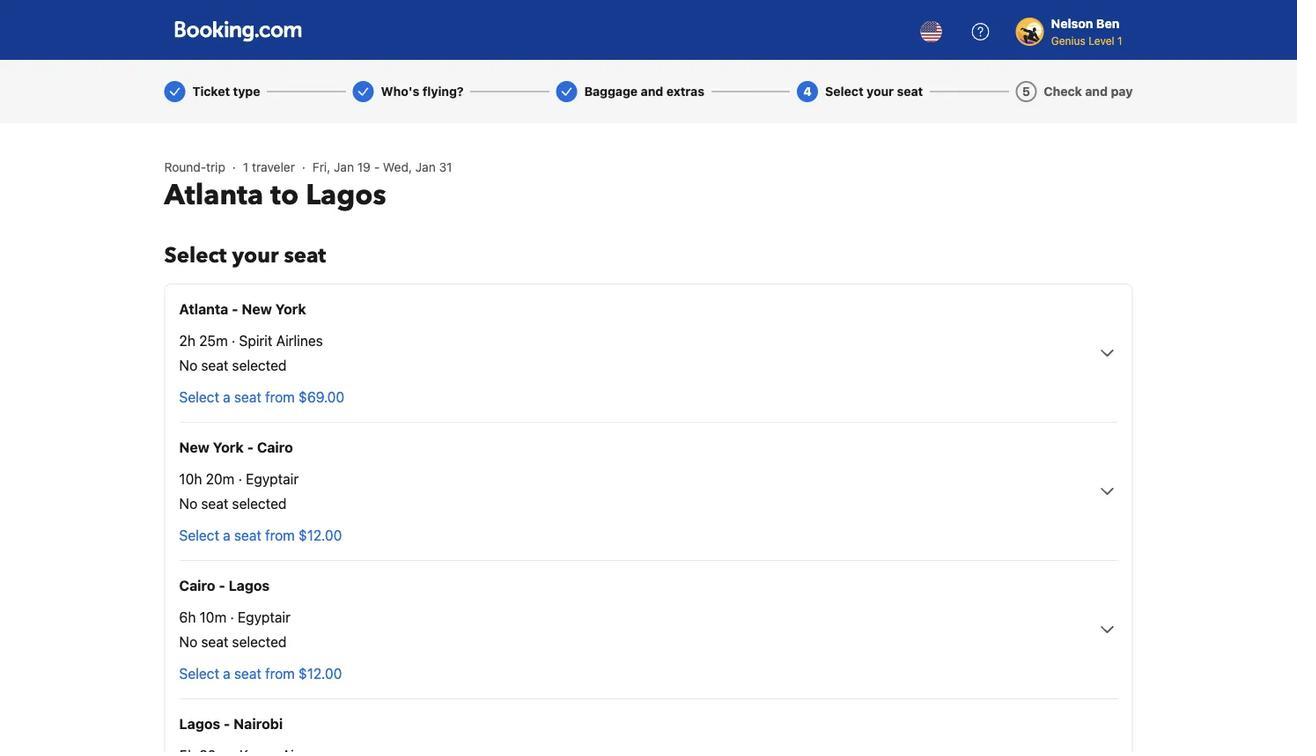 Task type: locate. For each thing, give the bounding box(es) containing it.
1 a from the top
[[223, 389, 231, 406]]

0 vertical spatial select a seat from $12.00
[[179, 527, 342, 544]]

from up nairobi
[[265, 666, 295, 682]]

· inside 6h 10m · egyptair no seat selected
[[230, 609, 234, 626]]

cairo
[[257, 439, 293, 456], [179, 577, 215, 594]]

1 inside the round-trip · 1 traveler · fri, jan 19 - wed, jan 31 atlanta to lagos
[[243, 160, 249, 174]]

0 vertical spatial cairo
[[257, 439, 293, 456]]

- for atlanta - new york
[[232, 301, 238, 318]]

and left pay
[[1086, 84, 1108, 99]]

2 a from the top
[[223, 527, 231, 544]]

lagos down 19
[[306, 176, 386, 215]]

2 vertical spatial a
[[223, 666, 231, 682]]

egyptair inside 10h 20m · egyptair no seat selected
[[246, 471, 299, 488]]

cairo up 6h
[[179, 577, 215, 594]]

baggage
[[585, 84, 638, 99]]

ticket type
[[192, 84, 260, 99]]

and for baggage
[[641, 84, 664, 99]]

a down 10h 20m · egyptair no seat selected
[[223, 527, 231, 544]]

1 vertical spatial select your seat
[[164, 241, 326, 270]]

1 horizontal spatial select your seat
[[826, 84, 924, 99]]

1 vertical spatial selected
[[232, 496, 287, 512]]

2 vertical spatial no
[[179, 634, 198, 651]]

who's
[[381, 84, 420, 99]]

- inside lagos - nairobi dropdown button
[[224, 716, 230, 733]]

lagos
[[306, 176, 386, 215], [229, 577, 270, 594], [179, 716, 220, 733]]

1 $12.00 from the top
[[299, 527, 342, 544]]

-
[[374, 160, 380, 174], [232, 301, 238, 318], [247, 439, 254, 456], [219, 577, 225, 594], [224, 716, 230, 733]]

0 vertical spatial egyptair
[[246, 471, 299, 488]]

no inside 10h 20m · egyptair no seat selected
[[179, 496, 198, 512]]

- left nairobi
[[224, 716, 230, 733]]

cairo down select a seat from $69.00 in the left bottom of the page
[[257, 439, 293, 456]]

atlanta down trip
[[164, 176, 264, 215]]

0 vertical spatial a
[[223, 389, 231, 406]]

1 no from the top
[[179, 357, 198, 374]]

selected inside 6h 10m · egyptair no seat selected
[[232, 634, 287, 651]]

2 from from the top
[[265, 527, 295, 544]]

1 selected from the top
[[232, 357, 287, 374]]

select
[[826, 84, 864, 99], [164, 241, 227, 270], [179, 389, 219, 406], [179, 527, 219, 544], [179, 666, 219, 682]]

1 horizontal spatial jan
[[416, 160, 436, 174]]

your right 4 on the top right
[[867, 84, 894, 99]]

from
[[265, 389, 295, 406], [265, 527, 295, 544], [265, 666, 295, 682]]

1 and from the left
[[641, 84, 664, 99]]

0 horizontal spatial cairo
[[179, 577, 215, 594]]

select a seat from $12.00
[[179, 527, 342, 544], [179, 666, 342, 682]]

1 vertical spatial select a seat from $12.00
[[179, 666, 342, 682]]

1 vertical spatial a
[[223, 527, 231, 544]]

1 vertical spatial from
[[265, 527, 295, 544]]

cairo - lagos
[[179, 577, 270, 594]]

2h
[[179, 333, 196, 349]]

from left $69.00
[[265, 389, 295, 406]]

0 vertical spatial $12.00
[[299, 527, 342, 544]]

1 vertical spatial no
[[179, 496, 198, 512]]

0 vertical spatial no
[[179, 357, 198, 374]]

2 no from the top
[[179, 496, 198, 512]]

and left extras
[[641, 84, 664, 99]]

1 vertical spatial 1
[[243, 160, 249, 174]]

- up 2h 25m · spirit airlines no seat selected
[[232, 301, 238, 318]]

· right 25m
[[232, 333, 235, 349]]

0 vertical spatial atlanta
[[164, 176, 264, 215]]

0 horizontal spatial and
[[641, 84, 664, 99]]

extras
[[667, 84, 705, 99]]

a
[[223, 389, 231, 406], [223, 527, 231, 544], [223, 666, 231, 682]]

1 vertical spatial your
[[232, 241, 279, 270]]

0 vertical spatial your
[[867, 84, 894, 99]]

1 vertical spatial york
[[213, 439, 244, 456]]

check
[[1044, 84, 1083, 99]]

atlanta - new york
[[179, 301, 306, 318]]

1 vertical spatial $12.00
[[299, 666, 342, 682]]

1 left traveler
[[243, 160, 249, 174]]

seat
[[897, 84, 924, 99], [284, 241, 326, 270], [201, 357, 228, 374], [234, 389, 262, 406], [201, 496, 228, 512], [234, 527, 262, 544], [201, 634, 228, 651], [234, 666, 262, 682]]

3 from from the top
[[265, 666, 295, 682]]

lagos up 6h 10m · egyptair no seat selected
[[229, 577, 270, 594]]

· right 10m
[[230, 609, 234, 626]]

no for cairo - lagos
[[179, 634, 198, 651]]

round-trip · 1 traveler · fri, jan 19 - wed, jan 31 atlanta to lagos
[[164, 160, 452, 215]]

2 select a seat from $12.00 from the top
[[179, 666, 342, 682]]

0 vertical spatial selected
[[232, 357, 287, 374]]

select a seat from $12.00 up nairobi
[[179, 666, 342, 682]]

selected inside 10h 20m · egyptair no seat selected
[[232, 496, 287, 512]]

· inside 2h 25m · spirit airlines no seat selected
[[232, 333, 235, 349]]

a down 6h 10m · egyptair no seat selected
[[223, 666, 231, 682]]

egyptair
[[246, 471, 299, 488], [238, 609, 291, 626]]

york up 20m
[[213, 439, 244, 456]]

1 jan from the left
[[334, 160, 354, 174]]

lagos - nairobi
[[179, 716, 283, 733]]

no down 6h
[[179, 634, 198, 651]]

pay
[[1111, 84, 1133, 99]]

selected down 20m
[[232, 496, 287, 512]]

egyptair for -
[[246, 471, 299, 488]]

$69.00
[[299, 389, 345, 406]]

select a seat from $12.00 for 10h 20m · egyptair no seat selected
[[179, 527, 342, 544]]

egyptair inside 6h 10m · egyptair no seat selected
[[238, 609, 291, 626]]

1 horizontal spatial and
[[1086, 84, 1108, 99]]

1 from from the top
[[265, 389, 295, 406]]

seat inside 6h 10m · egyptair no seat selected
[[201, 634, 228, 651]]

no inside 6h 10m · egyptair no seat selected
[[179, 634, 198, 651]]

no down 2h
[[179, 357, 198, 374]]

1 horizontal spatial lagos
[[229, 577, 270, 594]]

lagos inside dropdown button
[[179, 716, 220, 733]]

1 vertical spatial cairo
[[179, 577, 215, 594]]

a for 20m
[[223, 527, 231, 544]]

selected for lagos
[[232, 634, 287, 651]]

2 $12.00 from the top
[[299, 666, 342, 682]]

your up atlanta - new york
[[232, 241, 279, 270]]

select down 6h 10m · egyptair no seat selected
[[179, 666, 219, 682]]

lagos left nairobi
[[179, 716, 220, 733]]

and
[[641, 84, 664, 99], [1086, 84, 1108, 99]]

booking.com logo image
[[175, 21, 302, 42], [175, 21, 302, 42]]

20m
[[206, 471, 235, 488]]

10h
[[179, 471, 202, 488]]

0 horizontal spatial your
[[232, 241, 279, 270]]

3 selected from the top
[[232, 634, 287, 651]]

atlanta
[[164, 176, 264, 215], [179, 301, 229, 318]]

york up airlines
[[275, 301, 306, 318]]

· inside 10h 20m · egyptair no seat selected
[[238, 471, 242, 488]]

select down 2h
[[179, 389, 219, 406]]

1 horizontal spatial york
[[275, 301, 306, 318]]

a down 2h 25m · spirit airlines no seat selected
[[223, 389, 231, 406]]

select right 4 on the top right
[[826, 84, 864, 99]]

2 horizontal spatial lagos
[[306, 176, 386, 215]]

- up 10m
[[219, 577, 225, 594]]

1 vertical spatial lagos
[[229, 577, 270, 594]]

new up 10h
[[179, 439, 210, 456]]

0 horizontal spatial jan
[[334, 160, 354, 174]]

selected down cairo - lagos
[[232, 634, 287, 651]]

round-
[[164, 160, 206, 174]]

0 vertical spatial new
[[242, 301, 272, 318]]

select a seat from $12.00 down 10h 20m · egyptair no seat selected
[[179, 527, 342, 544]]

egyptair down new york - cairo
[[246, 471, 299, 488]]

0 horizontal spatial select your seat
[[164, 241, 326, 270]]

and for check
[[1086, 84, 1108, 99]]

0 horizontal spatial york
[[213, 439, 244, 456]]

2 vertical spatial selected
[[232, 634, 287, 651]]

2 vertical spatial from
[[265, 666, 295, 682]]

select your seat right 4 on the top right
[[826, 84, 924, 99]]

0 vertical spatial select your seat
[[826, 84, 924, 99]]

no for new york - cairo
[[179, 496, 198, 512]]

10m
[[200, 609, 227, 626]]

new
[[242, 301, 272, 318], [179, 439, 210, 456]]

selected down spirit on the top of page
[[232, 357, 287, 374]]

0 vertical spatial 1
[[1118, 34, 1123, 47]]

2 and from the left
[[1086, 84, 1108, 99]]

25m
[[199, 333, 228, 349]]

0 horizontal spatial 1
[[243, 160, 249, 174]]

0 horizontal spatial lagos
[[179, 716, 220, 733]]

- right 19
[[374, 160, 380, 174]]

atlanta inside the round-trip · 1 traveler · fri, jan 19 - wed, jan 31 atlanta to lagos
[[164, 176, 264, 215]]

3 no from the top
[[179, 634, 198, 651]]

select up cairo - lagos
[[179, 527, 219, 544]]

10h 20m · egyptair no seat selected
[[179, 471, 299, 512]]

new up spirit on the top of page
[[242, 301, 272, 318]]

no down 10h
[[179, 496, 198, 512]]

1
[[1118, 34, 1123, 47], [243, 160, 249, 174]]

·
[[232, 160, 236, 174], [302, 160, 306, 174], [232, 333, 235, 349], [238, 471, 242, 488], [230, 609, 234, 626]]

to
[[271, 176, 299, 215]]

0 vertical spatial lagos
[[306, 176, 386, 215]]

lagos inside the round-trip · 1 traveler · fri, jan 19 - wed, jan 31 atlanta to lagos
[[306, 176, 386, 215]]

2 selected from the top
[[232, 496, 287, 512]]

- up 10h 20m · egyptair no seat selected
[[247, 439, 254, 456]]

jan left '31'
[[416, 160, 436, 174]]

1 vertical spatial egyptair
[[238, 609, 291, 626]]

jan
[[334, 160, 354, 174], [416, 160, 436, 174]]

jan left 19
[[334, 160, 354, 174]]

your
[[867, 84, 894, 99], [232, 241, 279, 270]]

2 vertical spatial lagos
[[179, 716, 220, 733]]

spirit
[[239, 333, 273, 349]]

- for cairo - lagos
[[219, 577, 225, 594]]

select a seat from $69.00
[[179, 389, 345, 406]]

1 horizontal spatial 1
[[1118, 34, 1123, 47]]

no
[[179, 357, 198, 374], [179, 496, 198, 512], [179, 634, 198, 651]]

from down 10h 20m · egyptair no seat selected
[[265, 527, 295, 544]]

0 vertical spatial from
[[265, 389, 295, 406]]

1 horizontal spatial new
[[242, 301, 272, 318]]

select your seat
[[826, 84, 924, 99], [164, 241, 326, 270]]

· right trip
[[232, 160, 236, 174]]

selected inside 2h 25m · spirit airlines no seat selected
[[232, 357, 287, 374]]

· right 20m
[[238, 471, 242, 488]]

3 a from the top
[[223, 666, 231, 682]]

1 select a seat from $12.00 from the top
[[179, 527, 342, 544]]

egyptair for lagos
[[238, 609, 291, 626]]

select for cairo - lagos
[[179, 666, 219, 682]]

atlanta up 25m
[[179, 301, 229, 318]]

selected
[[232, 357, 287, 374], [232, 496, 287, 512], [232, 634, 287, 651]]

select your seat up atlanta - new york
[[164, 241, 326, 270]]

$12.00 for 6h 10m · egyptair no seat selected
[[299, 666, 342, 682]]

1 right 'level'
[[1118, 34, 1123, 47]]

egyptair down cairo - lagos
[[238, 609, 291, 626]]

$12.00
[[299, 527, 342, 544], [299, 666, 342, 682]]

0 horizontal spatial new
[[179, 439, 210, 456]]

york
[[275, 301, 306, 318], [213, 439, 244, 456]]



Task type: describe. For each thing, give the bounding box(es) containing it.
a for 25m
[[223, 389, 231, 406]]

new york - cairo
[[179, 439, 293, 456]]

2 jan from the left
[[416, 160, 436, 174]]

trip
[[206, 160, 225, 174]]

from for 6h 10m · egyptair no seat selected
[[265, 666, 295, 682]]

- inside the round-trip · 1 traveler · fri, jan 19 - wed, jan 31 atlanta to lagos
[[374, 160, 380, 174]]

who's flying?
[[381, 84, 464, 99]]

nelson ben genius level 1
[[1052, 16, 1123, 47]]

select for new york - cairo
[[179, 527, 219, 544]]

ben
[[1097, 16, 1120, 31]]

check and pay
[[1044, 84, 1133, 99]]

31
[[439, 160, 452, 174]]

6h 10m · egyptair no seat selected
[[179, 609, 291, 651]]

traveler
[[252, 160, 295, 174]]

ticket
[[192, 84, 230, 99]]

select a seat from $12.00 for 6h 10m · egyptair no seat selected
[[179, 666, 342, 682]]

nelson
[[1052, 16, 1094, 31]]

select for atlanta - new york
[[179, 389, 219, 406]]

select up atlanta - new york
[[164, 241, 227, 270]]

from for 10h 20m · egyptair no seat selected
[[265, 527, 295, 544]]

wed,
[[383, 160, 412, 174]]

lagos - nairobi button
[[179, 714, 1118, 752]]

fri,
[[313, 160, 331, 174]]

baggage and extras
[[585, 84, 705, 99]]

· for 6h 10m · egyptair no seat selected
[[230, 609, 234, 626]]

· for 2h 25m · spirit airlines no seat selected
[[232, 333, 235, 349]]

2h 25m · spirit airlines no seat selected
[[179, 333, 323, 374]]

flying?
[[423, 84, 464, 99]]

selected for -
[[232, 496, 287, 512]]

no inside 2h 25m · spirit airlines no seat selected
[[179, 357, 198, 374]]

1 horizontal spatial cairo
[[257, 439, 293, 456]]

airlines
[[276, 333, 323, 349]]

6h
[[179, 609, 196, 626]]

· left fri,
[[302, 160, 306, 174]]

4
[[804, 84, 812, 99]]

from for 2h 25m · spirit airlines no seat selected
[[265, 389, 295, 406]]

a for 10m
[[223, 666, 231, 682]]

19
[[358, 160, 371, 174]]

1 inside "nelson ben genius level 1"
[[1118, 34, 1123, 47]]

seat inside 2h 25m · spirit airlines no seat selected
[[201, 357, 228, 374]]

level
[[1089, 34, 1115, 47]]

5
[[1023, 84, 1031, 99]]

seat inside 10h 20m · egyptair no seat selected
[[201, 496, 228, 512]]

1 vertical spatial atlanta
[[179, 301, 229, 318]]

0 vertical spatial york
[[275, 301, 306, 318]]

nairobi
[[234, 716, 283, 733]]

- for lagos - nairobi
[[224, 716, 230, 733]]

1 vertical spatial new
[[179, 439, 210, 456]]

· for 10h 20m · egyptair no seat selected
[[238, 471, 242, 488]]

1 horizontal spatial your
[[867, 84, 894, 99]]

type
[[233, 84, 260, 99]]

$12.00 for 10h 20m · egyptair no seat selected
[[299, 527, 342, 544]]

genius
[[1052, 34, 1086, 47]]

· for round-trip · 1 traveler · fri, jan 19 - wed, jan 31 atlanta to lagos
[[232, 160, 236, 174]]



Task type: vqa. For each thing, say whether or not it's contained in the screenshot.
Check and pay
yes



